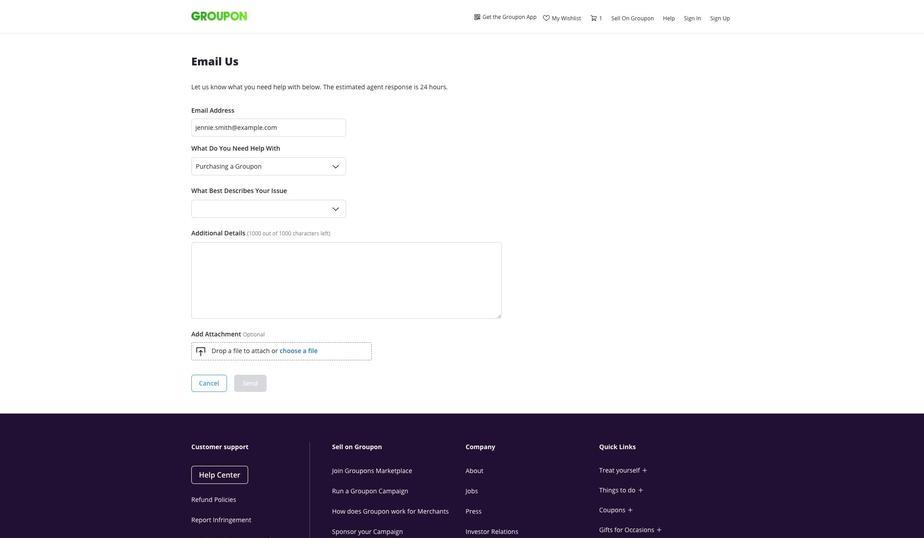 Task type: locate. For each thing, give the bounding box(es) containing it.
4 heading from the left
[[600, 443, 735, 452]]

heading
[[191, 443, 310, 452], [332, 443, 468, 452], [466, 443, 601, 452], [600, 443, 735, 452]]

1 heading from the left
[[191, 443, 310, 452]]

None text field
[[191, 242, 502, 319]]

None email field
[[191, 119, 346, 137]]



Task type: describe. For each thing, give the bounding box(es) containing it.
2 heading from the left
[[332, 443, 468, 452]]

groupon image
[[191, 11, 247, 21]]

3 heading from the left
[[466, 443, 601, 452]]



